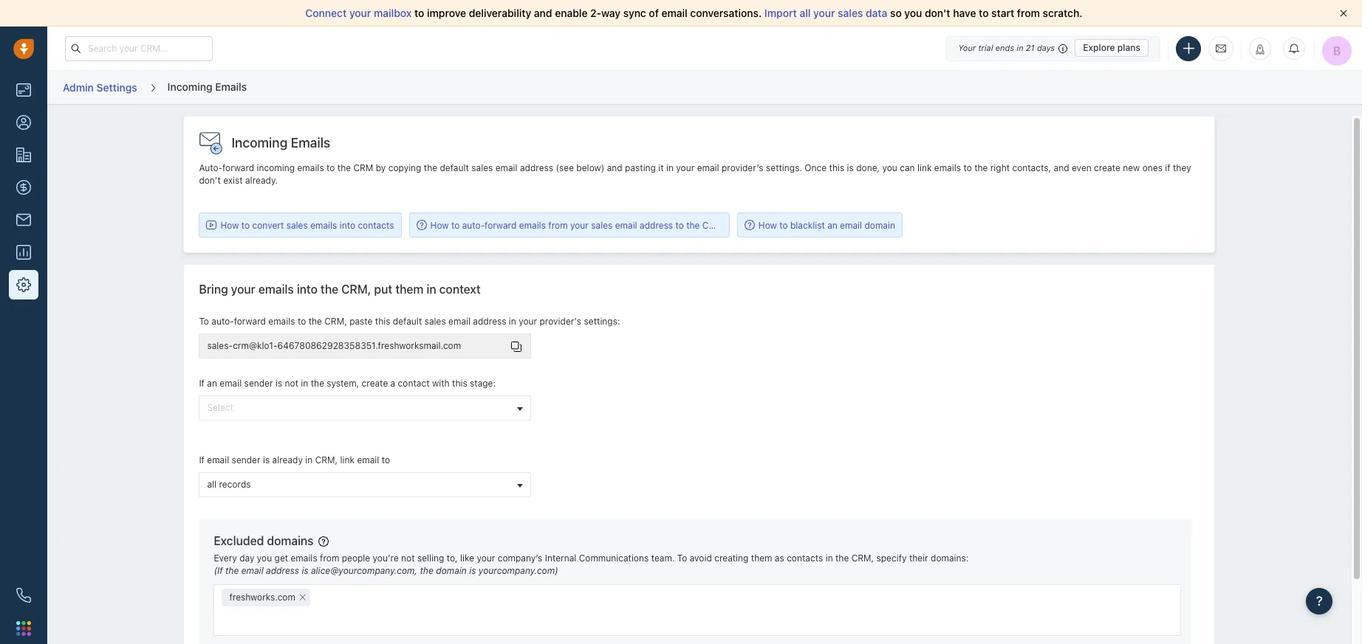 Task type: describe. For each thing, give the bounding box(es) containing it.
to up all records button
[[382, 455, 390, 466]]

so
[[890, 7, 902, 19]]

pasting
[[625, 163, 656, 174]]

in left 21
[[1017, 43, 1024, 52]]

from for crm
[[548, 220, 568, 231]]

1 horizontal spatial domain
[[865, 220, 895, 231]]

email left provider's
[[697, 163, 719, 174]]

2 horizontal spatial you
[[905, 7, 922, 19]]

emails inside every day you get emails from people you're not selling to, like your company's internal communications team. to avoid creating them as contacts in the crm, specify their domains: (if the email address is alice@yourcompany.com, the domain is yourcompany.com)
[[291, 553, 317, 564]]

in left context
[[427, 283, 436, 296]]

even
[[1072, 163, 1092, 174]]

crm inside auto-forward incoming emails to the crm by copying the default sales email address (see below) and pasting it in your email provider's settings. once this is done, you can link emails to the right contacts, and even create new ones if they don't exist already.
[[353, 163, 373, 174]]

done,
[[856, 163, 880, 174]]

contact
[[398, 378, 430, 389]]

internal
[[545, 553, 577, 564]]

646780862928358351.freshworksmail.com
[[277, 341, 461, 352]]

admin
[[63, 81, 94, 94]]

all records button
[[199, 473, 531, 498]]

the left put
[[321, 283, 338, 296]]

in left provider's
[[509, 316, 516, 327]]

their
[[909, 553, 928, 564]]

context
[[439, 283, 481, 296]]

1 horizontal spatial incoming
[[232, 135, 288, 151]]

your trial ends in 21 days
[[958, 43, 1055, 52]]

the right (if
[[225, 566, 239, 577]]

default inside auto-forward incoming emails to the crm by copying the default sales email address (see below) and pasting it in your email provider's settings. once this is done, you can link emails to the right contacts, and even create new ones if they don't exist already.
[[440, 163, 469, 174]]

the left system,
[[311, 378, 324, 389]]

if
[[1165, 163, 1171, 174]]

don't
[[199, 175, 221, 186]]

(see
[[556, 163, 574, 174]]

is up × button
[[302, 566, 309, 577]]

already.
[[245, 175, 278, 186]]

team.
[[651, 553, 675, 564]]

mailbox
[[374, 7, 412, 19]]

conversations.
[[690, 7, 762, 19]]

with
[[432, 378, 450, 389]]

how to auto-forward emails from your sales email address to the crm
[[430, 220, 722, 231]]

explore plans
[[1083, 42, 1141, 53]]

to right mailbox
[[414, 7, 424, 19]]

settings.
[[766, 163, 802, 174]]

in right already
[[305, 455, 313, 466]]

exist
[[223, 175, 243, 186]]

forward inside auto-forward incoming emails to the crm by copying the default sales email address (see below) and pasting it in your email provider's settings. once this is done, you can link emails to the right contacts, and even create new ones if they don't exist already.
[[222, 163, 254, 174]]

contacts,
[[1012, 163, 1051, 174]]

every
[[214, 553, 237, 564]]

phone image
[[16, 589, 31, 604]]

provider's
[[540, 316, 582, 327]]

send email image
[[1216, 42, 1226, 55]]

email inside every day you get emails from people you're not selling to, like your company's internal communications team. to avoid creating them as contacts in the crm, specify their domains: (if the email address is alice@yourcompany.com, the domain is yourcompany.com)
[[241, 566, 264, 577]]

21
[[1026, 43, 1035, 52]]

records
[[219, 480, 251, 491]]

to up sales-crm@klo1-646780862928358351.freshworksmail.com
[[298, 316, 306, 327]]

right
[[991, 163, 1010, 174]]

your left provider's
[[519, 316, 537, 327]]

how for how to blacklist an email domain
[[759, 220, 777, 231]]

select button
[[199, 396, 531, 421]]

0 horizontal spatial default
[[393, 316, 422, 327]]

email up select
[[220, 378, 242, 389]]

once
[[805, 163, 827, 174]]

how to blacklist an email domain link
[[745, 219, 895, 232]]

1 horizontal spatial an
[[828, 220, 838, 231]]

2 horizontal spatial and
[[1054, 163, 1069, 174]]

to left right
[[964, 163, 972, 174]]

you inside every day you get emails from people you're not selling to, like your company's internal communications team. to avoid creating them as contacts in the crm, specify their domains: (if the email address is alice@yourcompany.com, the domain is yourcompany.com)
[[257, 553, 272, 564]]

have
[[953, 7, 976, 19]]

0 horizontal spatial to
[[199, 316, 209, 327]]

0 horizontal spatial not
[[285, 378, 298, 389]]

don't
[[925, 7, 951, 19]]

start
[[992, 7, 1015, 19]]

the left the "specify"
[[836, 553, 849, 564]]

a
[[391, 378, 395, 389]]

the up sales-crm@klo1-646780862928358351.freshworksmail.com
[[309, 316, 322, 327]]

provider's
[[722, 163, 764, 174]]

by
[[376, 163, 386, 174]]

you inside auto-forward incoming emails to the crm by copying the default sales email address (see below) and pasting it in your email provider's settings. once this is done, you can link emails to the right contacts, and even create new ones if they don't exist already.
[[882, 163, 898, 174]]

they
[[1173, 163, 1191, 174]]

bring your emails into the crm, put them in context
[[199, 283, 481, 296]]

deliverability
[[469, 7, 531, 19]]

this inside auto-forward incoming emails to the crm by copying the default sales email address (see below) and pasting it in your email provider's settings. once this is done, you can link emails to the right contacts, and even create new ones if they don't exist already.
[[829, 163, 845, 174]]

put
[[374, 283, 392, 296]]

(if
[[214, 566, 223, 577]]

as
[[775, 553, 784, 564]]

crm, right already
[[315, 455, 338, 466]]

crm@klo1-
[[233, 341, 277, 352]]

contacts inside every day you get emails from people you're not selling to, like your company's internal communications team. to avoid creating them as contacts in the crm, specify their domains: (if the email address is alice@yourcompany.com, the domain is yourcompany.com)
[[787, 553, 823, 564]]

2 vertical spatial forward
[[234, 316, 266, 327]]

freshworks.com
[[229, 593, 295, 604]]

2 horizontal spatial from
[[1017, 7, 1040, 19]]

1 vertical spatial this
[[375, 316, 390, 327]]

2-
[[590, 7, 601, 19]]

is down like
[[469, 566, 476, 577]]

your down below)
[[570, 220, 589, 231]]

selling
[[417, 553, 444, 564]]

1 horizontal spatial this
[[452, 378, 467, 389]]

to left convert
[[241, 220, 250, 231]]

blacklist
[[790, 220, 825, 231]]

excluded
[[214, 535, 264, 548]]

copying
[[388, 163, 421, 174]]

your right bring
[[231, 283, 255, 296]]

not inside every day you get emails from people you're not selling to, like your company's internal communications team. to avoid creating them as contacts in the crm, specify their domains: (if the email address is alice@yourcompany.com, the domain is yourcompany.com)
[[401, 553, 415, 564]]

explore
[[1083, 42, 1115, 53]]

like
[[460, 553, 474, 564]]

to auto-forward emails to the crm, paste this default sales email address in your provider's settings:
[[199, 316, 620, 327]]

how to convert sales emails into contacts link
[[206, 219, 394, 232]]

incoming
[[257, 163, 295, 174]]

how to auto-forward emails from your sales email address to the crm link
[[416, 219, 722, 232]]

0 vertical spatial into
[[340, 220, 355, 231]]

to,
[[447, 553, 458, 564]]

crm, left put
[[341, 283, 371, 296]]

system,
[[327, 378, 359, 389]]

data
[[866, 7, 888, 19]]

to up context
[[451, 220, 460, 231]]

days
[[1037, 43, 1055, 52]]

auto-
[[199, 163, 222, 174]]

how to blacklist an email domain
[[759, 220, 895, 231]]

1 vertical spatial sender
[[232, 455, 260, 466]]

0 vertical spatial incoming emails
[[167, 80, 247, 93]]

× button
[[295, 590, 310, 605]]

address down context
[[473, 316, 506, 327]]

get
[[275, 553, 288, 564]]

sales-crm@klo1-646780862928358351.freshworksmail.com
[[207, 341, 461, 352]]

domain inside every day you get emails from people you're not selling to, like your company's internal communications team. to avoid creating them as contacts in the crm, specify their domains: (if the email address is alice@yourcompany.com, the domain is yourcompany.com)
[[436, 566, 467, 577]]

avoid
[[690, 553, 712, 564]]

1 horizontal spatial all
[[800, 7, 811, 19]]

from for your
[[320, 553, 339, 564]]

trial
[[978, 43, 993, 52]]

convert
[[252, 220, 284, 231]]



Task type: vqa. For each thing, say whether or not it's contained in the screenshot.
$ 5,600
no



Task type: locate. For each thing, give the bounding box(es) containing it.
all inside button
[[207, 480, 217, 491]]

link right can
[[918, 163, 932, 174]]

create inside auto-forward incoming emails to the crm by copying the default sales email address (see below) and pasting it in your email provider's settings. once this is done, you can link emails to the right contacts, and even create new ones if they don't exist already.
[[1094, 163, 1121, 174]]

0 horizontal spatial them
[[395, 283, 424, 296]]

the right copying
[[424, 163, 437, 174]]

an right blacklist
[[828, 220, 838, 231]]

domains
[[267, 535, 314, 548]]

0 vertical spatial forward
[[222, 163, 254, 174]]

is inside auto-forward incoming emails to the crm by copying the default sales email address (see below) and pasting it in your email provider's settings. once this is done, you can link emails to the right contacts, and even create new ones if they don't exist already.
[[847, 163, 854, 174]]

to down auto-forward incoming emails to the crm by copying the default sales email address (see below) and pasting it in your email provider's settings. once this is done, you can link emails to the right contacts, and even create new ones if they don't exist already. in the top of the page
[[676, 220, 684, 231]]

an
[[828, 220, 838, 231], [207, 378, 217, 389]]

your inside auto-forward incoming emails to the crm by copying the default sales email address (see below) and pasting it in your email provider's settings. once this is done, you can link emails to the right contacts, and even create new ones if they don't exist already.
[[676, 163, 695, 174]]

in right as at right
[[826, 553, 833, 564]]

1 horizontal spatial how
[[430, 220, 449, 231]]

1 horizontal spatial contacts
[[787, 553, 823, 564]]

auto- up sales- on the left of page
[[211, 316, 234, 327]]

1 vertical spatial into
[[297, 283, 318, 296]]

0 vertical spatial create
[[1094, 163, 1121, 174]]

phone element
[[9, 581, 38, 611]]

0 horizontal spatial and
[[534, 7, 552, 19]]

from inside every day you get emails from people you're not selling to, like your company's internal communications team. to avoid creating them as contacts in the crm, specify their domains: (if the email address is alice@yourcompany.com, the domain is yourcompany.com)
[[320, 553, 339, 564]]

1 horizontal spatial into
[[340, 220, 355, 231]]

contacts
[[358, 220, 394, 231], [787, 553, 823, 564]]

them left as at right
[[751, 553, 772, 564]]

1 vertical spatial you
[[882, 163, 898, 174]]

2 vertical spatial from
[[320, 553, 339, 564]]

your inside every day you get emails from people you're not selling to, like your company's internal communications team. to avoid creating them as contacts in the crm, specify their domains: (if the email address is alice@yourcompany.com, the domain is yourcompany.com)
[[477, 553, 495, 564]]

0 horizontal spatial link
[[340, 455, 355, 466]]

0 horizontal spatial auto-
[[211, 316, 234, 327]]

not right you're
[[401, 553, 415, 564]]

to left blacklist
[[780, 220, 788, 231]]

0 vertical spatial all
[[800, 7, 811, 19]]

click to learn how to exclude email domains image
[[318, 537, 328, 547]]

all records
[[207, 480, 251, 491]]

0 horizontal spatial into
[[297, 283, 318, 296]]

0 horizontal spatial domain
[[436, 566, 467, 577]]

communications
[[579, 553, 649, 564]]

people
[[342, 553, 370, 564]]

1 horizontal spatial from
[[548, 220, 568, 231]]

email right blacklist
[[840, 220, 862, 231]]

way
[[601, 7, 621, 19]]

address down get
[[266, 566, 299, 577]]

1 horizontal spatial to
[[677, 553, 687, 564]]

email
[[662, 7, 688, 19], [495, 163, 518, 174], [697, 163, 719, 174], [615, 220, 637, 231], [840, 220, 862, 231], [448, 316, 471, 327], [220, 378, 242, 389], [207, 455, 229, 466], [357, 455, 379, 466], [241, 566, 264, 577]]

1 vertical spatial an
[[207, 378, 217, 389]]

0 vertical spatial link
[[918, 163, 932, 174]]

0 vertical spatial you
[[905, 7, 922, 19]]

0 vertical spatial from
[[1017, 7, 1040, 19]]

crm, inside every day you get emails from people you're not selling to, like your company's internal communications team. to avoid creating them as contacts in the crm, specify their domains: (if the email address is alice@yourcompany.com, the domain is yourcompany.com)
[[852, 553, 874, 564]]

0 vertical spatial emails
[[215, 80, 247, 93]]

them right put
[[395, 283, 424, 296]]

0 horizontal spatial you
[[257, 553, 272, 564]]

link up all records button
[[340, 455, 355, 466]]

the
[[337, 163, 351, 174], [424, 163, 437, 174], [975, 163, 988, 174], [686, 220, 700, 231], [321, 283, 338, 296], [309, 316, 322, 327], [311, 378, 324, 389], [836, 553, 849, 564], [225, 566, 239, 577], [420, 566, 434, 577]]

address left (see
[[520, 163, 553, 174]]

0 vertical spatial incoming
[[167, 80, 212, 93]]

link inside auto-forward incoming emails to the crm by copying the default sales email address (see below) and pasting it in your email provider's settings. once this is done, you can link emails to the right contacts, and even create new ones if they don't exist already.
[[918, 163, 932, 174]]

1 horizontal spatial auto-
[[462, 220, 485, 231]]

email up all records
[[207, 455, 229, 466]]

crm, up sales-crm@klo1-646780862928358351.freshworksmail.com
[[325, 316, 347, 327]]

0 vertical spatial sender
[[244, 378, 273, 389]]

0 vertical spatial if
[[199, 378, 205, 389]]

if for if an email sender is not in the system, create a contact with this stage:
[[199, 378, 205, 389]]

1 vertical spatial auto-
[[211, 316, 234, 327]]

bring
[[199, 283, 228, 296]]

address down it
[[640, 220, 673, 231]]

in inside every day you get emails from people you're not selling to, like your company's internal communications team. to avoid creating them as contacts in the crm, specify their domains: (if the email address is alice@yourcompany.com, the domain is yourcompany.com)
[[826, 553, 833, 564]]

sales inside auto-forward incoming emails to the crm by copying the default sales email address (see below) and pasting it in your email provider's settings. once this is done, you can link emails to the right contacts, and even create new ones if they don't exist already.
[[472, 163, 493, 174]]

new
[[1123, 163, 1140, 174]]

None search field
[[310, 590, 329, 607]]

default right copying
[[440, 163, 469, 174]]

2 horizontal spatial how
[[759, 220, 777, 231]]

to up sales- on the left of page
[[199, 316, 209, 327]]

0 vertical spatial crm
[[353, 163, 373, 174]]

emails
[[297, 163, 324, 174], [934, 163, 961, 174], [310, 220, 337, 231], [519, 220, 546, 231], [258, 283, 294, 296], [268, 316, 295, 327], [291, 553, 317, 564]]

1 how from the left
[[220, 220, 239, 231]]

1 horizontal spatial default
[[440, 163, 469, 174]]

to
[[414, 7, 424, 19], [979, 7, 989, 19], [327, 163, 335, 174], [964, 163, 972, 174], [241, 220, 250, 231], [451, 220, 460, 231], [676, 220, 684, 231], [780, 220, 788, 231], [298, 316, 306, 327], [382, 455, 390, 466]]

link
[[918, 163, 932, 174], [340, 455, 355, 466]]

1 vertical spatial create
[[362, 378, 388, 389]]

your left mailbox
[[349, 7, 371, 19]]

1 vertical spatial to
[[677, 553, 687, 564]]

0 horizontal spatial this
[[375, 316, 390, 327]]

is left already
[[263, 455, 270, 466]]

address inside auto-forward incoming emails to the crm by copying the default sales email address (see below) and pasting it in your email provider's settings. once this is done, you can link emails to the right contacts, and even create new ones if they don't exist already.
[[520, 163, 553, 174]]

paste
[[350, 316, 373, 327]]

close image
[[1340, 10, 1348, 17]]

it
[[658, 163, 664, 174]]

how for how to convert sales emails into contacts
[[220, 220, 239, 231]]

forward
[[222, 163, 254, 174], [485, 220, 517, 231], [234, 316, 266, 327]]

0 horizontal spatial all
[[207, 480, 217, 491]]

your
[[958, 43, 976, 52]]

import
[[765, 7, 797, 19]]

sync
[[623, 7, 646, 19]]

1 vertical spatial not
[[401, 553, 415, 564]]

0 vertical spatial auto-
[[462, 220, 485, 231]]

import all your sales data link
[[765, 7, 890, 19]]

the left by
[[337, 163, 351, 174]]

0 vertical spatial them
[[395, 283, 424, 296]]

0 vertical spatial this
[[829, 163, 845, 174]]

email down context
[[448, 316, 471, 327]]

from
[[1017, 7, 1040, 19], [548, 220, 568, 231], [320, 553, 339, 564]]

0 vertical spatial to
[[199, 316, 209, 327]]

how left convert
[[220, 220, 239, 231]]

1 vertical spatial domain
[[436, 566, 467, 577]]

1 horizontal spatial and
[[607, 163, 623, 174]]

is down crm@klo1- on the bottom
[[275, 378, 282, 389]]

sales-
[[207, 341, 233, 352]]

auto- up context
[[462, 220, 485, 231]]

from down (see
[[548, 220, 568, 231]]

2 vertical spatial this
[[452, 378, 467, 389]]

improve
[[427, 7, 466, 19]]

and left even
[[1054, 163, 1069, 174]]

2 vertical spatial you
[[257, 553, 272, 564]]

default up '646780862928358351.freshworksmail.com'
[[393, 316, 422, 327]]

this right with
[[452, 378, 467, 389]]

connect
[[305, 7, 347, 19]]

excluded domains
[[214, 535, 314, 548]]

select
[[207, 403, 233, 414]]

2 horizontal spatial this
[[829, 163, 845, 174]]

1 vertical spatial from
[[548, 220, 568, 231]]

crm down auto-forward incoming emails to the crm by copying the default sales email address (see below) and pasting it in your email provider's settings. once this is done, you can link emails to the right contacts, and even create new ones if they don't exist already. in the top of the page
[[702, 220, 722, 231]]

them
[[395, 283, 424, 296], [751, 553, 772, 564]]

crm, left the "specify"
[[852, 553, 874, 564]]

what's new image
[[1255, 44, 1266, 54]]

them inside every day you get emails from people you're not selling to, like your company's internal communications team. to avoid creating them as contacts in the crm, specify their domains: (if the email address is alice@yourcompany.com, the domain is yourcompany.com)
[[751, 553, 772, 564]]

of
[[649, 7, 659, 19]]

your right import
[[813, 7, 835, 19]]

0 horizontal spatial an
[[207, 378, 217, 389]]

0 horizontal spatial contacts
[[358, 220, 394, 231]]

enable
[[555, 7, 588, 19]]

not left system,
[[285, 378, 298, 389]]

0 horizontal spatial incoming
[[167, 80, 212, 93]]

1 vertical spatial all
[[207, 480, 217, 491]]

an up select
[[207, 378, 217, 389]]

1 vertical spatial link
[[340, 455, 355, 466]]

to left avoid
[[677, 553, 687, 564]]

1 horizontal spatial emails
[[291, 135, 330, 151]]

0 vertical spatial contacts
[[358, 220, 394, 231]]

yourcompany.com)
[[479, 566, 558, 577]]

address inside every day you get emails from people you're not selling to, like your company's internal communications team. to avoid creating them as contacts in the crm, specify their domains: (if the email address is alice@yourcompany.com, the domain is yourcompany.com)
[[266, 566, 299, 577]]

1 vertical spatial them
[[751, 553, 772, 564]]

sender up records
[[232, 455, 260, 466]]

domain down "to,"
[[436, 566, 467, 577]]

can
[[900, 163, 915, 174]]

1 vertical spatial incoming emails
[[232, 135, 330, 151]]

create
[[1094, 163, 1121, 174], [362, 378, 388, 389]]

1 vertical spatial incoming
[[232, 135, 288, 151]]

1 horizontal spatial crm
[[702, 220, 722, 231]]

from right start
[[1017, 7, 1040, 19]]

1 horizontal spatial create
[[1094, 163, 1121, 174]]

1 if from the top
[[199, 378, 205, 389]]

1 horizontal spatial link
[[918, 163, 932, 174]]

if an email sender is not in the system, create a contact with this stage:
[[199, 378, 496, 389]]

how up context
[[430, 220, 449, 231]]

×
[[299, 590, 307, 605]]

2 if from the top
[[199, 455, 205, 466]]

every day you get emails from people you're not selling to, like your company's internal communications team. to avoid creating them as contacts in the crm, specify their domains: (if the email address is alice@yourcompany.com, the domain is yourcompany.com)
[[214, 553, 969, 577]]

1 vertical spatial crm
[[702, 220, 722, 231]]

3 how from the left
[[759, 220, 777, 231]]

crm
[[353, 163, 373, 174], [702, 220, 722, 231]]

plans
[[1118, 42, 1141, 53]]

this right paste
[[375, 316, 390, 327]]

0 horizontal spatial crm
[[353, 163, 373, 174]]

auto-
[[462, 220, 485, 231], [211, 316, 234, 327]]

0 vertical spatial not
[[285, 378, 298, 389]]

stage:
[[470, 378, 496, 389]]

email right the of
[[662, 7, 688, 19]]

connect your mailbox link
[[305, 7, 414, 19]]

in left system,
[[301, 378, 308, 389]]

day
[[239, 553, 254, 564]]

admin settings link
[[62, 76, 138, 99]]

1 vertical spatial emails
[[291, 135, 330, 151]]

into up sales-crm@klo1-646780862928358351.freshworksmail.com
[[297, 283, 318, 296]]

0 horizontal spatial from
[[320, 553, 339, 564]]

incoming
[[167, 80, 212, 93], [232, 135, 288, 151]]

how left blacklist
[[759, 220, 777, 231]]

sender
[[244, 378, 273, 389], [232, 455, 260, 466]]

from inside how to auto-forward emails from your sales email address to the crm link
[[548, 220, 568, 231]]

contacts right as at right
[[787, 553, 823, 564]]

email up all records button
[[357, 455, 379, 466]]

email left (see
[[495, 163, 518, 174]]

if for if email sender is already in crm, link email to
[[199, 455, 205, 466]]

if email sender is already in crm, link email to
[[199, 455, 390, 466]]

default
[[440, 163, 469, 174], [393, 316, 422, 327]]

and left enable
[[534, 7, 552, 19]]

contacts down by
[[358, 220, 394, 231]]

create left a
[[362, 378, 388, 389]]

crm left by
[[353, 163, 373, 174]]

0 horizontal spatial how
[[220, 220, 239, 231]]

and right below)
[[607, 163, 623, 174]]

0 horizontal spatial create
[[362, 378, 388, 389]]

in right it
[[666, 163, 674, 174]]

sender down crm@klo1- on the bottom
[[244, 378, 273, 389]]

all right import
[[800, 7, 811, 19]]

incoming up incoming
[[232, 135, 288, 151]]

from down click to learn how to exclude email domains 'image'
[[320, 553, 339, 564]]

incoming down search your crm... text field
[[167, 80, 212, 93]]

1 vertical spatial default
[[393, 316, 422, 327]]

you left get
[[257, 553, 272, 564]]

email down pasting
[[615, 220, 637, 231]]

already
[[272, 455, 303, 466]]

email down the day
[[241, 566, 264, 577]]

your
[[349, 7, 371, 19], [813, 7, 835, 19], [676, 163, 695, 174], [570, 220, 589, 231], [231, 283, 255, 296], [519, 316, 537, 327], [477, 553, 495, 564]]

Search your CRM... text field
[[65, 36, 213, 61]]

1 horizontal spatial not
[[401, 553, 415, 564]]

2 how from the left
[[430, 220, 449, 231]]

to left start
[[979, 7, 989, 19]]

creating
[[715, 553, 749, 564]]

connect your mailbox to improve deliverability and enable 2-way sync of email conversations. import all your sales data so you don't have to start from scratch.
[[305, 7, 1083, 19]]

you left can
[[882, 163, 898, 174]]

1 vertical spatial contacts
[[787, 553, 823, 564]]

the down auto-forward incoming emails to the crm by copying the default sales email address (see below) and pasting it in your email provider's settings. once this is done, you can link emails to the right contacts, and even create new ones if they don't exist already. in the top of the page
[[686, 220, 700, 231]]

the down selling
[[420, 566, 434, 577]]

you're
[[373, 553, 399, 564]]

domains:
[[931, 553, 969, 564]]

how to convert sales emails into contacts
[[220, 220, 394, 231]]

to inside every day you get emails from people you're not selling to, like your company's internal communications team. to avoid creating them as contacts in the crm, specify their domains: (if the email address is alice@yourcompany.com, the domain is yourcompany.com)
[[677, 553, 687, 564]]

scratch.
[[1043, 7, 1083, 19]]

company's
[[498, 553, 543, 564]]

1 vertical spatial if
[[199, 455, 205, 466]]

all left records
[[207, 480, 217, 491]]

to left by
[[327, 163, 335, 174]]

freshworks switcher image
[[16, 622, 31, 637]]

domain down done, at the top right of page
[[865, 220, 895, 231]]

and
[[534, 7, 552, 19], [607, 163, 623, 174], [1054, 163, 1069, 174]]

your right it
[[676, 163, 695, 174]]

address
[[520, 163, 553, 174], [640, 220, 673, 231], [473, 316, 506, 327], [266, 566, 299, 577]]

auto-forward incoming emails to the crm by copying the default sales email address (see below) and pasting it in your email provider's settings. once this is done, you can link emails to the right contacts, and even create new ones if they don't exist already.
[[199, 163, 1191, 186]]

1 horizontal spatial you
[[882, 163, 898, 174]]

is left done, at the top right of page
[[847, 163, 854, 174]]

admin settings
[[63, 81, 137, 94]]

0 vertical spatial default
[[440, 163, 469, 174]]

0 vertical spatial domain
[[865, 220, 895, 231]]

0 vertical spatial an
[[828, 220, 838, 231]]

you right the "so"
[[905, 7, 922, 19]]

create left the new
[[1094, 163, 1121, 174]]

how for how to auto-forward emails from your sales email address to the crm
[[430, 220, 449, 231]]

into up the bring your emails into the crm, put them in context
[[340, 220, 355, 231]]

in inside auto-forward incoming emails to the crm by copying the default sales email address (see below) and pasting it in your email provider's settings. once this is done, you can link emails to the right contacts, and even create new ones if they don't exist already.
[[666, 163, 674, 174]]

incoming emails
[[167, 80, 247, 93], [232, 135, 330, 151]]

this right once
[[829, 163, 845, 174]]

the left right
[[975, 163, 988, 174]]

1 vertical spatial forward
[[485, 220, 517, 231]]

0 horizontal spatial emails
[[215, 80, 247, 93]]

how
[[220, 220, 239, 231], [430, 220, 449, 231], [759, 220, 777, 231]]

1 horizontal spatial them
[[751, 553, 772, 564]]

to
[[199, 316, 209, 327], [677, 553, 687, 564]]



